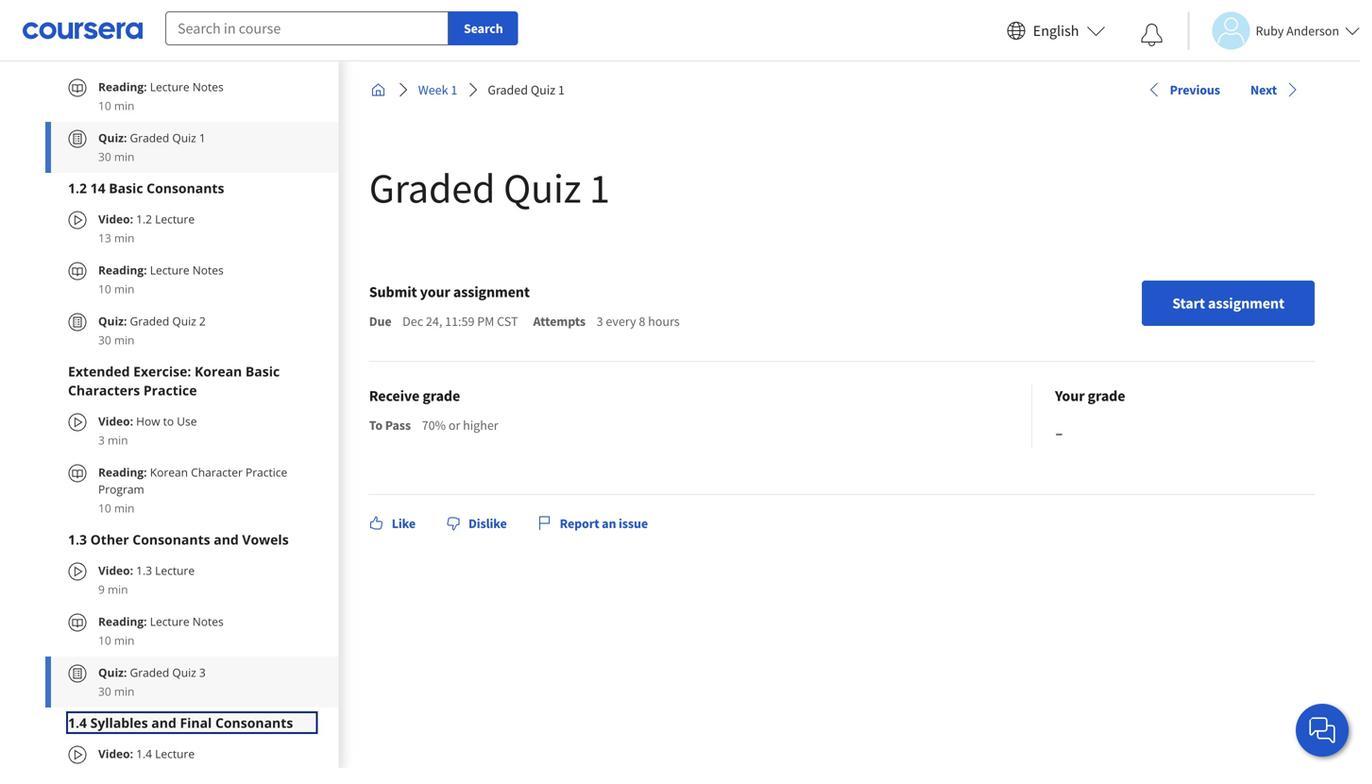 Task type: locate. For each thing, give the bounding box(es) containing it.
1 horizontal spatial korean
[[195, 362, 242, 380]]

ruby anderson button
[[1188, 12, 1361, 50]]

Search in course text field
[[165, 11, 449, 45]]

1.4
[[68, 714, 87, 732], [136, 746, 152, 762]]

3 down characters
[[98, 432, 105, 448]]

0 horizontal spatial basic
[[109, 179, 143, 197]]

0 vertical spatial 1.2
[[68, 179, 87, 197]]

1.3 down 1.3 other consonants and vowels
[[136, 563, 152, 578]]

1 vertical spatial 30
[[98, 332, 111, 348]]

start assignment button
[[1143, 281, 1315, 326]]

3 inside the quiz: graded quiz 3 30 min
[[199, 665, 206, 680]]

1.2 left "14" on the left top of page
[[68, 179, 87, 197]]

assignment right "start"
[[1209, 294, 1285, 313]]

4 10 from the top
[[98, 633, 111, 648]]

3 left every
[[597, 313, 603, 330]]

1 horizontal spatial 1.2
[[136, 211, 152, 227]]

30 for other
[[98, 684, 111, 699]]

min right 9
[[108, 582, 128, 597]]

lecture
[[150, 79, 190, 95], [155, 211, 195, 227], [150, 262, 190, 278], [155, 563, 195, 578], [150, 614, 190, 629], [155, 746, 195, 762]]

quiz inside quiz: graded quiz 1 30 min
[[172, 130, 196, 146]]

1 horizontal spatial basic
[[246, 362, 280, 380]]

practice down exercise:
[[144, 381, 197, 399]]

video: up 13
[[98, 211, 133, 227]]

reading: lecture notes 10 min up quiz: graded quiz 1 30 min
[[98, 79, 224, 113]]

korean down 2
[[195, 362, 242, 380]]

english button
[[1000, 0, 1114, 61]]

1.2 down 1.2 14 basic consonants
[[136, 211, 152, 227]]

30 inside the quiz: graded quiz 2 30 min
[[98, 332, 111, 348]]

2 video: from the top
[[98, 413, 133, 429]]

notes down 11 min link
[[193, 79, 224, 95]]

quiz for 3
[[172, 665, 196, 680]]

graded inside the quiz: graded quiz 3 30 min
[[130, 665, 169, 680]]

2
[[199, 313, 206, 329]]

practice inside the korean character practice program
[[246, 464, 288, 480]]

consonants right final
[[215, 714, 293, 732]]

3 inside video: how to use 3 min
[[98, 432, 105, 448]]

final
[[180, 714, 212, 732]]

graded for graded quiz 2
[[130, 313, 169, 329]]

11
[[98, 47, 111, 62]]

1 vertical spatial graded quiz 1
[[369, 162, 610, 214]]

hours
[[648, 313, 680, 330]]

assignment up pm on the top of the page
[[453, 283, 530, 301]]

quiz: graded quiz 1 30 min
[[98, 130, 206, 164]]

0 vertical spatial 1.3
[[68, 531, 87, 549]]

10 down 13
[[98, 281, 111, 297]]

chat with us image
[[1308, 715, 1338, 746]]

and left final
[[151, 714, 177, 732]]

3 10 from the top
[[98, 500, 111, 516]]

home image
[[371, 82, 386, 97]]

video: for other
[[98, 563, 133, 578]]

2 horizontal spatial 3
[[597, 313, 603, 330]]

and left vowels
[[214, 531, 239, 549]]

reading: lecture notes 10 min for basic
[[98, 262, 224, 297]]

video: up 9
[[98, 563, 133, 578]]

1 vertical spatial 3
[[98, 432, 105, 448]]

lecture down "video: 1.2 lecture 13 min"
[[150, 262, 190, 278]]

2 vertical spatial quiz:
[[98, 665, 127, 680]]

consonants down quiz: graded quiz 1 30 min
[[147, 179, 224, 197]]

1 horizontal spatial 3
[[199, 665, 206, 680]]

notes down video: 1.3 lecture 9 min at the left of page
[[193, 614, 224, 629]]

reading: up program
[[98, 464, 150, 480]]

character
[[191, 464, 243, 480]]

quiz: up "14" on the left top of page
[[98, 130, 127, 146]]

basic
[[109, 179, 143, 197], [246, 362, 280, 380]]

2 vertical spatial notes
[[193, 614, 224, 629]]

1.4 down syllables
[[136, 746, 152, 762]]

assignment
[[453, 283, 530, 301], [1209, 294, 1285, 313]]

and
[[214, 531, 239, 549], [151, 714, 177, 732]]

4 reading: from the top
[[98, 614, 147, 629]]

previous
[[1171, 81, 1221, 98]]

notes up 2
[[193, 262, 224, 278]]

reading: for graded quiz 2
[[98, 262, 147, 278]]

grade
[[423, 387, 460, 405], [1088, 387, 1126, 405]]

graded inside the quiz: graded quiz 2 30 min
[[130, 313, 169, 329]]

min inside the quiz: graded quiz 2 30 min
[[114, 332, 135, 348]]

10 down program
[[98, 500, 111, 516]]

reading: lecture notes 10 min up the quiz: graded quiz 3 30 min
[[98, 614, 224, 648]]

2 reading: lecture notes 10 min from the top
[[98, 262, 224, 297]]

consonants
[[147, 179, 224, 197], [133, 531, 210, 549], [215, 714, 293, 732]]

quiz inside the quiz: graded quiz 2 30 min
[[172, 313, 196, 329]]

1 horizontal spatial assignment
[[1209, 294, 1285, 313]]

3
[[597, 313, 603, 330], [98, 432, 105, 448], [199, 665, 206, 680]]

11 min
[[98, 47, 135, 62]]

reading: down 9
[[98, 614, 147, 629]]

quiz: inside the quiz: graded quiz 2 30 min
[[98, 313, 127, 329]]

or
[[449, 417, 461, 434]]

2 vertical spatial 3
[[199, 665, 206, 680]]

0 vertical spatial reading: lecture notes 10 min
[[98, 79, 224, 113]]

0 vertical spatial korean
[[195, 362, 242, 380]]

1 horizontal spatial practice
[[246, 464, 288, 480]]

2 reading: from the top
[[98, 262, 147, 278]]

1 vertical spatial basic
[[246, 362, 280, 380]]

2 grade from the left
[[1088, 387, 1126, 405]]

10 min
[[98, 500, 135, 516]]

lecture down 1.2 14 basic consonants dropdown button
[[155, 211, 195, 227]]

1 vertical spatial 1.3
[[136, 563, 152, 578]]

1.3 inside dropdown button
[[68, 531, 87, 549]]

1.3 inside video: 1.3 lecture 9 min
[[136, 563, 152, 578]]

characters
[[68, 381, 140, 399]]

0 horizontal spatial 1.2
[[68, 179, 87, 197]]

10 for quiz: graded quiz 3 30 min
[[98, 633, 111, 648]]

extended exercise: korean basic characters practice button
[[68, 362, 316, 400]]

video: 1.4 lecture
[[98, 746, 195, 762]]

video: left "how"
[[98, 413, 133, 429]]

quiz: up syllables
[[98, 665, 127, 680]]

3 every 8 hours
[[597, 313, 680, 330]]

0 vertical spatial quiz:
[[98, 130, 127, 146]]

10 for quiz: graded quiz 2 30 min
[[98, 281, 111, 297]]

1.4 inside dropdown button
[[68, 714, 87, 732]]

consonants up video: 1.3 lecture 9 min at the left of page
[[133, 531, 210, 549]]

dislike
[[469, 515, 507, 532]]

2 10 from the top
[[98, 281, 111, 297]]

ruby anderson
[[1256, 22, 1340, 39]]

30 up syllables
[[98, 684, 111, 699]]

1.4 left syllables
[[68, 714, 87, 732]]

1 quiz: from the top
[[98, 130, 127, 146]]

3 30 from the top
[[98, 684, 111, 699]]

quiz: up extended
[[98, 313, 127, 329]]

grade up 70%
[[423, 387, 460, 405]]

3 reading: lecture notes 10 min from the top
[[98, 614, 224, 648]]

10 down 9
[[98, 633, 111, 648]]

10
[[98, 98, 111, 113], [98, 281, 111, 297], [98, 500, 111, 516], [98, 633, 111, 648]]

0 vertical spatial notes
[[193, 79, 224, 95]]

1.2 inside dropdown button
[[68, 179, 87, 197]]

min up 1.2 14 basic consonants
[[114, 149, 135, 164]]

practice inside "extended exercise: korean basic characters practice"
[[144, 381, 197, 399]]

pass
[[385, 417, 411, 434]]

1 vertical spatial korean
[[150, 464, 188, 480]]

30 inside the quiz: graded quiz 3 30 min
[[98, 684, 111, 699]]

2 quiz: from the top
[[98, 313, 127, 329]]

1.2 14 basic consonants button
[[68, 179, 316, 198]]

1 vertical spatial quiz:
[[98, 313, 127, 329]]

1.3 left other
[[68, 531, 87, 549]]

reading: lecture notes 10 min up the quiz: graded quiz 2 30 min on the top left of the page
[[98, 262, 224, 297]]

1 vertical spatial reading: lecture notes 10 min
[[98, 262, 224, 297]]

0 horizontal spatial korean
[[150, 464, 188, 480]]

0 horizontal spatial 1.4
[[68, 714, 87, 732]]

reading: lecture notes 10 min
[[98, 79, 224, 113], [98, 262, 224, 297], [98, 614, 224, 648]]

3 video: from the top
[[98, 563, 133, 578]]

korean down video: how to use 3 min
[[150, 464, 188, 480]]

2 vertical spatial 30
[[98, 684, 111, 699]]

quiz:
[[98, 130, 127, 146], [98, 313, 127, 329], [98, 665, 127, 680]]

1 reading: from the top
[[98, 79, 147, 95]]

0 horizontal spatial 1.3
[[68, 531, 87, 549]]

video: 1.3 lecture 9 min
[[98, 563, 195, 597]]

korean inside the korean character practice program
[[150, 464, 188, 480]]

quiz inside the quiz: graded quiz 3 30 min
[[172, 665, 196, 680]]

2 vertical spatial reading: lecture notes 10 min
[[98, 614, 224, 648]]

start
[[1173, 294, 1206, 313]]

video: inside "video: 1.2 lecture 13 min"
[[98, 211, 133, 227]]

week 1
[[418, 81, 458, 98]]

1.4 syllables and final consonants
[[68, 714, 293, 732]]

min up the quiz: graded quiz 2 30 min on the top left of the page
[[114, 281, 135, 297]]

higher
[[463, 417, 499, 434]]

practice right character
[[246, 464, 288, 480]]

1 horizontal spatial and
[[214, 531, 239, 549]]

min inside the quiz: graded quiz 3 30 min
[[114, 684, 135, 699]]

30 up "14" on the left top of page
[[98, 149, 111, 164]]

0 horizontal spatial grade
[[423, 387, 460, 405]]

1 vertical spatial 1.2
[[136, 211, 152, 227]]

11 min link
[[45, 20, 339, 71]]

1 notes from the top
[[193, 79, 224, 95]]

1 horizontal spatial 1.3
[[136, 563, 152, 578]]

grade for receive grade
[[423, 387, 460, 405]]

like
[[392, 515, 416, 532]]

1 vertical spatial and
[[151, 714, 177, 732]]

2 notes from the top
[[193, 262, 224, 278]]

video: inside video: 1.3 lecture 9 min
[[98, 563, 133, 578]]

video:
[[98, 211, 133, 227], [98, 413, 133, 429], [98, 563, 133, 578], [98, 746, 133, 762]]

30 inside quiz: graded quiz 1 30 min
[[98, 149, 111, 164]]

1
[[451, 81, 458, 98], [558, 81, 565, 98], [199, 130, 206, 146], [590, 162, 610, 214]]

reading: down 13
[[98, 262, 147, 278]]

1 30 from the top
[[98, 149, 111, 164]]

0 vertical spatial 30
[[98, 149, 111, 164]]

video: down syllables
[[98, 746, 133, 762]]

1 video: from the top
[[98, 211, 133, 227]]

min up quiz: graded quiz 1 30 min
[[114, 98, 135, 113]]

like button
[[362, 507, 423, 541]]

min inside video: 1.3 lecture 9 min
[[108, 582, 128, 597]]

lecture inside video: 1.3 lecture 9 min
[[155, 563, 195, 578]]

1 inside quiz: graded quiz 1 30 min
[[199, 130, 206, 146]]

1 grade from the left
[[423, 387, 460, 405]]

min right 13
[[114, 230, 135, 246]]

reading: down 11 min
[[98, 79, 147, 95]]

0 vertical spatial practice
[[144, 381, 197, 399]]

notes for consonants
[[193, 262, 224, 278]]

min up the quiz: graded quiz 3 30 min
[[114, 633, 135, 648]]

min
[[114, 47, 135, 62], [114, 98, 135, 113], [114, 149, 135, 164], [114, 230, 135, 246], [114, 281, 135, 297], [114, 332, 135, 348], [108, 432, 128, 448], [114, 500, 135, 516], [108, 582, 128, 597], [114, 633, 135, 648], [114, 684, 135, 699]]

practice
[[144, 381, 197, 399], [246, 464, 288, 480]]

graded inside quiz: graded quiz 1 30 min
[[130, 130, 169, 146]]

grade right your
[[1088, 387, 1126, 405]]

10 down 11
[[98, 98, 111, 113]]

1 10 from the top
[[98, 98, 111, 113]]

70% or higher
[[422, 417, 499, 434]]

reading:
[[98, 79, 147, 95], [98, 262, 147, 278], [98, 464, 150, 480], [98, 614, 147, 629]]

3 quiz: from the top
[[98, 665, 127, 680]]

lecture inside "video: 1.2 lecture 13 min"
[[155, 211, 195, 227]]

next
[[1251, 81, 1278, 98]]

lecture down 1.3 other consonants and vowels
[[155, 563, 195, 578]]

quiz: graded quiz 3 30 min
[[98, 665, 206, 699]]

30
[[98, 149, 111, 164], [98, 332, 111, 348], [98, 684, 111, 699]]

1 horizontal spatial 1.4
[[136, 746, 152, 762]]

10 for quiz: graded quiz 1 30 min
[[98, 98, 111, 113]]

0 horizontal spatial 3
[[98, 432, 105, 448]]

min up syllables
[[114, 684, 135, 699]]

0 horizontal spatial practice
[[144, 381, 197, 399]]

1 horizontal spatial grade
[[1088, 387, 1126, 405]]

3 up final
[[199, 665, 206, 680]]

1 vertical spatial practice
[[246, 464, 288, 480]]

0 vertical spatial 1.4
[[68, 714, 87, 732]]

korean
[[195, 362, 242, 380], [150, 464, 188, 480]]

1.2
[[68, 179, 87, 197], [136, 211, 152, 227]]

1.3 other consonants and vowels
[[68, 531, 289, 549]]

min up program
[[108, 432, 128, 448]]

0 vertical spatial 3
[[597, 313, 603, 330]]

30 up extended
[[98, 332, 111, 348]]

1.2 inside "video: 1.2 lecture 13 min"
[[136, 211, 152, 227]]

quiz: for 14
[[98, 313, 127, 329]]

3 notes from the top
[[193, 614, 224, 629]]

24,
[[426, 313, 443, 330]]

1.4 syllables and final consonants button
[[68, 713, 316, 732]]

1 vertical spatial notes
[[193, 262, 224, 278]]

program
[[98, 481, 144, 497]]

min up extended
[[114, 332, 135, 348]]

2 30 from the top
[[98, 332, 111, 348]]

graded for graded quiz 1
[[130, 130, 169, 146]]

video: inside video: how to use 3 min
[[98, 413, 133, 429]]

quiz: inside the quiz: graded quiz 3 30 min
[[98, 665, 127, 680]]



Task type: vqa. For each thing, say whether or not it's contained in the screenshot.
45%
no



Task type: describe. For each thing, give the bounding box(es) containing it.
graded for graded quiz 3
[[130, 665, 169, 680]]

submit your assignment
[[369, 283, 530, 301]]

min inside quiz: graded quiz 1 30 min
[[114, 149, 135, 164]]

0 horizontal spatial assignment
[[453, 283, 530, 301]]

13
[[98, 230, 111, 246]]

other
[[90, 531, 129, 549]]

coursera image
[[23, 15, 143, 46]]

next button
[[1244, 73, 1308, 107]]

assignment inside start assignment button
[[1209, 294, 1285, 313]]

0 vertical spatial basic
[[109, 179, 143, 197]]

week
[[418, 81, 448, 98]]

previous button
[[1140, 73, 1228, 107]]

min inside video: how to use 3 min
[[108, 432, 128, 448]]

reading: for graded quiz 3
[[98, 614, 147, 629]]

dec
[[403, 313, 423, 330]]

video: how to use 3 min
[[98, 413, 197, 448]]

to
[[163, 413, 174, 429]]

1 reading: lecture notes 10 min from the top
[[98, 79, 224, 113]]

extended
[[68, 362, 130, 380]]

0 vertical spatial and
[[214, 531, 239, 549]]

70%
[[422, 417, 446, 434]]

search
[[464, 20, 503, 37]]

graded quiz 1 link
[[480, 73, 573, 107]]

video: for exercise:
[[98, 413, 133, 429]]

every
[[606, 313, 637, 330]]

3 reading: from the top
[[98, 464, 150, 480]]

notes for and
[[193, 614, 224, 629]]

quiz: graded quiz 2 30 min
[[98, 313, 206, 348]]

pm
[[477, 313, 495, 330]]

syllables
[[90, 714, 148, 732]]

start assignment
[[1173, 294, 1285, 313]]

2 vertical spatial consonants
[[215, 714, 293, 732]]

grade for your grade
[[1088, 387, 1126, 405]]

11:59
[[445, 313, 475, 330]]

receive
[[369, 387, 420, 405]]

0 vertical spatial graded quiz 1
[[488, 81, 565, 98]]

lecture down 11 min link
[[150, 79, 190, 95]]

extended exercise: korean basic characters practice
[[68, 362, 280, 399]]

an
[[602, 515, 616, 532]]

report an issue button
[[530, 507, 656, 541]]

exercise:
[[133, 362, 191, 380]]

lecture down 1.4 syllables and final consonants
[[155, 746, 195, 762]]

min right 11
[[114, 47, 135, 62]]

your grade
[[1056, 387, 1126, 405]]

1.3 other consonants and vowels button
[[68, 530, 316, 549]]

quiz: for other
[[98, 665, 127, 680]]

video: 1.2 lecture 13 min
[[98, 211, 195, 246]]

reading: for graded quiz 1
[[98, 79, 147, 95]]

dislike button
[[438, 507, 515, 541]]

1.2 14 basic consonants
[[68, 179, 224, 197]]

vowels
[[242, 531, 289, 549]]

0 vertical spatial consonants
[[147, 179, 224, 197]]

report an issue
[[560, 515, 648, 532]]

english
[[1034, 21, 1080, 40]]

attempts
[[533, 313, 586, 330]]

your
[[420, 283, 451, 301]]

korean inside "extended exercise: korean basic characters practice"
[[195, 362, 242, 380]]

quiz for 1
[[172, 130, 196, 146]]

quiz for 2
[[172, 313, 196, 329]]

submit
[[369, 283, 417, 301]]

4 video: from the top
[[98, 746, 133, 762]]

9
[[98, 582, 105, 597]]

search button
[[449, 11, 518, 45]]

dec 24, 11:59 pm cst
[[403, 313, 518, 330]]

lecture down video: 1.3 lecture 9 min at the left of page
[[150, 614, 190, 629]]

week 1 link
[[411, 73, 465, 107]]

1 vertical spatial 1.4
[[136, 746, 152, 762]]

1 vertical spatial consonants
[[133, 531, 210, 549]]

korean character practice program
[[98, 464, 288, 497]]

how
[[136, 413, 160, 429]]

14
[[90, 179, 105, 197]]

min down program
[[114, 500, 135, 516]]

ruby
[[1256, 22, 1285, 39]]

reading: lecture notes 10 min for consonants
[[98, 614, 224, 648]]

issue
[[619, 515, 648, 532]]

use
[[177, 413, 197, 429]]

to pass
[[369, 417, 411, 434]]

report
[[560, 515, 600, 532]]

0 horizontal spatial and
[[151, 714, 177, 732]]

video: for 14
[[98, 211, 133, 227]]

to
[[369, 417, 383, 434]]

cst
[[497, 313, 518, 330]]

quiz: inside quiz: graded quiz 1 30 min
[[98, 130, 127, 146]]

due
[[369, 313, 392, 330]]

show notifications image
[[1141, 24, 1164, 46]]

-
[[1056, 415, 1064, 448]]

30 for 14
[[98, 332, 111, 348]]

receive grade
[[369, 387, 460, 405]]

8
[[639, 313, 646, 330]]

min inside "video: 1.2 lecture 13 min"
[[114, 230, 135, 246]]

your
[[1056, 387, 1085, 405]]

anderson
[[1287, 22, 1340, 39]]

basic inside "extended exercise: korean basic characters practice"
[[246, 362, 280, 380]]



